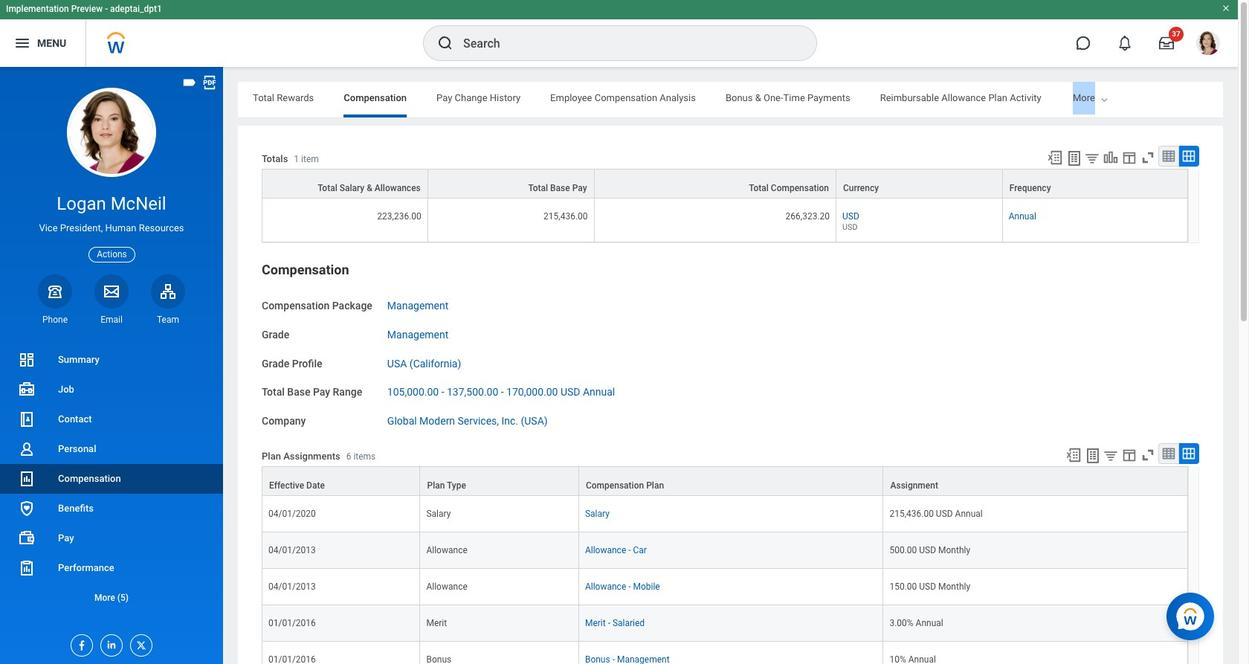 Task type: describe. For each thing, give the bounding box(es) containing it.
president,
[[60, 223, 103, 234]]

total salary & allowances
[[318, 183, 421, 193]]

total rewards
[[253, 92, 314, 103]]

close environment banner image
[[1222, 4, 1231, 13]]

more for more
[[1073, 92, 1096, 103]]

menu button
[[0, 19, 86, 67]]

job
[[58, 384, 74, 395]]

select to filter grid data image for assignments
[[1103, 448, 1120, 463]]

history
[[490, 92, 521, 103]]

tab list containing total rewards
[[238, 82, 1224, 118]]

linkedin image
[[101, 635, 118, 651]]

more for more (5)
[[94, 593, 115, 603]]

employee
[[551, 92, 593, 103]]

team logan mcneil element
[[151, 314, 185, 326]]

vice
[[39, 223, 58, 234]]

export to excel image for 1
[[1047, 150, 1064, 166]]

grade profile
[[262, 358, 323, 369]]

allowance - car
[[585, 545, 647, 556]]

3.00%
[[890, 618, 914, 629]]

effective
[[269, 481, 304, 491]]

items
[[354, 452, 376, 462]]

compensation plan button
[[579, 467, 883, 495]]

total base pay button
[[428, 170, 594, 198]]

logan mcneil
[[57, 193, 166, 214]]

- for allowance - mobile
[[629, 582, 631, 592]]

phone logan mcneil element
[[38, 314, 72, 326]]

105,000.00 - 137,500.00 - 170,000.00 usd annual link
[[387, 383, 615, 398]]

management link for compensation package
[[387, 297, 449, 312]]

total salary & allowances button
[[263, 170, 428, 198]]

benefits link
[[0, 494, 223, 524]]

compensation inside navigation pane region
[[58, 473, 121, 484]]

email logan mcneil element
[[94, 314, 129, 326]]

usd right 170,000.00 on the left bottom of the page
[[561, 386, 581, 398]]

job image
[[18, 381, 36, 399]]

adeptai_dpt1
[[110, 4, 162, 14]]

plan up effective
[[262, 451, 281, 462]]

navigation pane region
[[0, 67, 223, 664]]

personal image
[[18, 440, 36, 458]]

3.00% annual
[[890, 618, 944, 629]]

table image
[[1162, 149, 1177, 164]]

one-
[[764, 92, 784, 103]]

actions
[[97, 249, 127, 259]]

row containing effective date
[[262, 466, 1189, 496]]

& inside popup button
[[367, 183, 373, 193]]

allowance - mobile
[[585, 582, 660, 592]]

click to view/edit grid preferences image inside compensation group
[[1122, 447, 1138, 463]]

pay inside compensation group
[[313, 386, 330, 398]]

pay inside tab list
[[437, 92, 453, 103]]

personal
[[58, 443, 96, 455]]

annual right 3.00%
[[916, 618, 944, 629]]

actions button
[[89, 247, 135, 262]]

range
[[333, 386, 362, 398]]

facebook image
[[71, 635, 88, 652]]

- up inc.
[[501, 386, 504, 398]]

calendar
[[1149, 92, 1187, 103]]

2 horizontal spatial salary
[[585, 509, 610, 519]]

usa (california) link
[[387, 355, 461, 369]]

reimbursable allowance plan activity
[[881, 92, 1042, 103]]

pay image
[[18, 530, 36, 548]]

plan type
[[427, 481, 466, 491]]

contact link
[[0, 405, 223, 434]]

modern
[[420, 415, 455, 427]]

0 vertical spatial &
[[756, 92, 762, 103]]

- for allowance - car
[[629, 545, 631, 556]]

allowances
[[375, 183, 421, 193]]

6 row from the top
[[262, 569, 1189, 606]]

37 button
[[1151, 27, 1184, 60]]

logan
[[57, 193, 106, 214]]

compensation button
[[262, 262, 349, 278]]

management link for grade
[[387, 326, 449, 341]]

x image
[[131, 635, 147, 652]]

toolbar for 1
[[1041, 146, 1200, 169]]

phone button
[[38, 274, 72, 326]]

215,436.00 for 215,436.00
[[544, 211, 588, 222]]

usd up 500.00 usd monthly
[[936, 509, 953, 519]]

expand table image for table icon
[[1182, 446, 1197, 461]]

row containing 01/01/2016
[[262, 606, 1189, 642]]

allowance - car link
[[585, 542, 647, 556]]

table image
[[1162, 446, 1177, 461]]

export to worksheets image for assignments
[[1085, 447, 1102, 465]]

pay inside popup button
[[573, 183, 587, 193]]

implementation
[[6, 4, 69, 14]]

total base pay
[[529, 183, 587, 193]]

total for total salary & allowances
[[318, 183, 338, 193]]

select to filter grid data image for 1
[[1085, 150, 1101, 166]]

menu
[[37, 37, 66, 49]]

export to worksheets image for 1
[[1066, 150, 1084, 167]]

justify image
[[13, 34, 31, 52]]

contact
[[58, 414, 92, 425]]

job link
[[0, 375, 223, 405]]

500.00 usd monthly
[[890, 545, 971, 556]]

monthly for 500.00 usd monthly
[[939, 545, 971, 556]]

assignment button
[[884, 467, 1188, 495]]

time
[[784, 92, 805, 103]]

payments
[[808, 92, 851, 103]]

team link
[[151, 274, 185, 326]]

01/01/2016
[[269, 618, 316, 629]]

223,236.00
[[377, 211, 422, 222]]

usd down currency
[[843, 211, 860, 222]]

(5)
[[117, 593, 129, 603]]

usa (california)
[[387, 358, 461, 369]]

change
[[455, 92, 488, 103]]

150.00
[[890, 582, 917, 592]]

more (5) button
[[0, 583, 223, 613]]

employee compensation analysis
[[551, 92, 696, 103]]

- for 105,000.00 - 137,500.00 - 170,000.00 usd annual
[[442, 386, 444, 398]]

year
[[1189, 92, 1209, 103]]

tag image
[[182, 74, 198, 91]]

toolbar for assignments
[[1059, 443, 1200, 466]]

pay inside list
[[58, 533, 74, 544]]

summary image
[[18, 351, 36, 369]]

profile logan mcneil image
[[1197, 31, 1221, 58]]

plan type button
[[421, 467, 579, 495]]

total for total base pay
[[529, 183, 548, 193]]

215,436.00 usd annual
[[890, 509, 983, 519]]

global modern services, inc. (usa) link
[[387, 412, 548, 427]]

1
[[294, 154, 299, 165]]

effective date button
[[263, 467, 420, 495]]

menu banner
[[0, 0, 1239, 67]]

compensation group
[[262, 261, 1200, 664]]

row containing total salary & allowances
[[262, 169, 1189, 199]]

annual down the frequency
[[1009, 211, 1037, 222]]

266,323.20
[[786, 211, 830, 222]]

04/01/2013 for allowance - mobile
[[269, 582, 316, 592]]

105,000.00 - 137,500.00 - 170,000.00 usd annual
[[387, 386, 615, 398]]

usd right 150.00
[[920, 582, 937, 592]]

04/01/2020
[[269, 509, 316, 519]]

mail image
[[103, 282, 121, 300]]

future vesting by calendar year
[[1072, 92, 1209, 103]]

1 click to view/edit grid preferences image from the top
[[1122, 150, 1138, 166]]

phone
[[42, 315, 68, 325]]

package
[[332, 300, 373, 312]]

performance link
[[0, 553, 223, 583]]



Task type: locate. For each thing, give the bounding box(es) containing it.
2 grade from the top
[[262, 358, 290, 369]]

email
[[101, 315, 123, 325]]

0 vertical spatial monthly
[[939, 545, 971, 556]]

expand table image right table image
[[1182, 149, 1197, 164]]

(usa)
[[521, 415, 548, 427]]

0 vertical spatial click to view/edit grid preferences image
[[1122, 150, 1138, 166]]

export to excel image up the frequency
[[1047, 150, 1064, 166]]

1 vertical spatial click to view/edit grid preferences image
[[1122, 447, 1138, 463]]

1 horizontal spatial salary
[[427, 509, 451, 519]]

- right preview
[[105, 4, 108, 14]]

row
[[262, 169, 1189, 199], [262, 199, 1189, 243], [262, 466, 1189, 496], [262, 496, 1189, 533], [262, 533, 1189, 569], [262, 569, 1189, 606], [262, 606, 1189, 642], [262, 642, 1189, 664]]

contact image
[[18, 411, 36, 428]]

base inside compensation group
[[287, 386, 311, 398]]

assignment
[[891, 481, 939, 491]]

row containing 223,236.00
[[262, 199, 1189, 243]]

- left mobile at the right
[[629, 582, 631, 592]]

export to worksheets image inside compensation group
[[1085, 447, 1102, 465]]

grade up grade profile
[[262, 329, 290, 341]]

more inside dropdown button
[[94, 593, 115, 603]]

compensation image
[[18, 470, 36, 488]]

usd down usd link
[[843, 222, 858, 232]]

1 vertical spatial base
[[287, 386, 311, 398]]

fullscreen image left table image
[[1140, 150, 1157, 166]]

totals 1 item
[[262, 153, 319, 165]]

global
[[387, 415, 417, 427]]

plan left activity
[[989, 92, 1008, 103]]

1 vertical spatial management link
[[387, 326, 449, 341]]

export to worksheets image up frequency popup button
[[1066, 150, 1084, 167]]

0 horizontal spatial &
[[367, 183, 373, 193]]

company
[[262, 415, 306, 427]]

rewards
[[277, 92, 314, 103]]

6
[[346, 452, 351, 462]]

1 vertical spatial &
[[367, 183, 373, 193]]

benefits image
[[18, 500, 36, 518]]

monthly down 500.00 usd monthly
[[939, 582, 971, 592]]

usd right 500.00
[[920, 545, 937, 556]]

compensation package
[[262, 300, 373, 312]]

1 monthly from the top
[[939, 545, 971, 556]]

item
[[301, 154, 319, 165]]

4 row from the top
[[262, 496, 1189, 533]]

total compensation button
[[595, 170, 836, 198]]

annual inside 105,000.00 - 137,500.00 - 170,000.00 usd annual link
[[583, 386, 615, 398]]

0 vertical spatial export to excel image
[[1047, 150, 1064, 166]]

analysis
[[660, 92, 696, 103]]

0 horizontal spatial more
[[94, 593, 115, 603]]

1 vertical spatial management
[[387, 329, 449, 341]]

salary down plan type
[[427, 509, 451, 519]]

mcneil
[[111, 193, 166, 214]]

monthly for 150.00 usd monthly
[[939, 582, 971, 592]]

click to view/edit grid preferences image left table icon
[[1122, 447, 1138, 463]]

0 vertical spatial expand table image
[[1182, 149, 1197, 164]]

0 vertical spatial grade
[[262, 329, 290, 341]]

1 horizontal spatial export to worksheets image
[[1085, 447, 1102, 465]]

annual up 500.00 usd monthly
[[956, 509, 983, 519]]

total base pay range
[[262, 386, 362, 398]]

0 horizontal spatial merit
[[427, 618, 447, 629]]

total inside compensation group
[[262, 386, 285, 398]]

total inside popup button
[[529, 183, 548, 193]]

list
[[0, 345, 223, 613]]

reimbursable
[[881, 92, 940, 103]]

more left (5)
[[94, 593, 115, 603]]

performance image
[[18, 559, 36, 577]]

- for merit - salaried
[[608, 618, 611, 629]]

car
[[633, 545, 647, 556]]

merit
[[427, 618, 447, 629], [585, 618, 606, 629]]

toolbar
[[1041, 146, 1200, 169], [1059, 443, 1200, 466]]

0 vertical spatial toolbar
[[1041, 146, 1200, 169]]

2 expand table image from the top
[[1182, 446, 1197, 461]]

grade for grade
[[262, 329, 290, 341]]

1 vertical spatial monthly
[[939, 582, 971, 592]]

management
[[387, 300, 449, 312], [387, 329, 449, 341]]

1 vertical spatial fullscreen image
[[1140, 447, 1157, 463]]

1 vertical spatial export to worksheets image
[[1085, 447, 1102, 465]]

8 row from the top
[[262, 642, 1189, 664]]

by
[[1136, 92, 1146, 103]]

totals
[[262, 153, 288, 165]]

annual right 170,000.00 on the left bottom of the page
[[583, 386, 615, 398]]

expand table image
[[1182, 149, 1197, 164], [1182, 446, 1197, 461]]

click to view/edit grid preferences image
[[1122, 150, 1138, 166], [1122, 447, 1138, 463]]

215,436.00 down total base pay
[[544, 211, 588, 222]]

1 horizontal spatial 215,436.00
[[890, 509, 934, 519]]

more (5) button
[[0, 589, 223, 607]]

annual
[[1009, 211, 1037, 222], [583, 386, 615, 398], [956, 509, 983, 519], [916, 618, 944, 629]]

1 row from the top
[[262, 169, 1189, 199]]

- left salaried
[[608, 618, 611, 629]]

0 horizontal spatial select to filter grid data image
[[1085, 150, 1101, 166]]

type
[[447, 481, 466, 491]]

usd link
[[843, 208, 860, 222]]

2 management link from the top
[[387, 326, 449, 341]]

expand table image for table image
[[1182, 149, 1197, 164]]

2 merit from the left
[[585, 618, 606, 629]]

1 grade from the top
[[262, 329, 290, 341]]

management link
[[387, 297, 449, 312], [387, 326, 449, 341]]

expand table image inside compensation group
[[1182, 446, 1197, 461]]

1 horizontal spatial export to excel image
[[1066, 447, 1082, 463]]

tab list
[[238, 82, 1224, 118]]

500.00
[[890, 545, 917, 556]]

export to worksheets image up assignment popup button
[[1085, 447, 1102, 465]]

1 fullscreen image from the top
[[1140, 150, 1157, 166]]

0 vertical spatial management link
[[387, 297, 449, 312]]

&
[[756, 92, 762, 103], [367, 183, 373, 193]]

5 row from the top
[[262, 533, 1189, 569]]

& left the "allowances"
[[367, 183, 373, 193]]

inbox large image
[[1160, 36, 1175, 51]]

total
[[253, 92, 275, 103], [318, 183, 338, 193], [529, 183, 548, 193], [749, 183, 769, 193], [262, 386, 285, 398]]

total for total compensation
[[749, 183, 769, 193]]

fullscreen image inside compensation group
[[1140, 447, 1157, 463]]

- left car
[[629, 545, 631, 556]]

preview
[[71, 4, 103, 14]]

3 row from the top
[[262, 466, 1189, 496]]

merit - salaried link
[[585, 615, 645, 629]]

personal link
[[0, 434, 223, 464]]

services,
[[458, 415, 499, 427]]

expand table image right table icon
[[1182, 446, 1197, 461]]

Search Workday  search field
[[463, 27, 786, 60]]

04/01/2013 up 01/01/2016
[[269, 582, 316, 592]]

annual link
[[1009, 208, 1037, 222]]

1 vertical spatial grade
[[262, 358, 290, 369]]

1 horizontal spatial base
[[550, 183, 570, 193]]

2 04/01/2013 from the top
[[269, 582, 316, 592]]

bonus & one-time payments
[[726, 92, 851, 103]]

select to filter grid data image left view worker - expand/collapse chart image
[[1085, 150, 1101, 166]]

total for total rewards
[[253, 92, 275, 103]]

frequency button
[[1003, 170, 1188, 198]]

email button
[[94, 274, 129, 326]]

150.00 usd monthly
[[890, 582, 971, 592]]

1 vertical spatial expand table image
[[1182, 446, 1197, 461]]

view printable version (pdf) image
[[202, 74, 218, 91]]

1 vertical spatial toolbar
[[1059, 443, 1200, 466]]

1 horizontal spatial more
[[1073, 92, 1096, 103]]

0 horizontal spatial base
[[287, 386, 311, 398]]

1 horizontal spatial select to filter grid data image
[[1103, 448, 1120, 463]]

usa
[[387, 358, 407, 369]]

currency button
[[837, 170, 1003, 198]]

2 monthly from the top
[[939, 582, 971, 592]]

0 vertical spatial 215,436.00
[[544, 211, 588, 222]]

salary down compensation plan
[[585, 509, 610, 519]]

more (5)
[[94, 593, 129, 603]]

more left vesting
[[1073, 92, 1096, 103]]

export to excel image
[[1047, 150, 1064, 166], [1066, 447, 1082, 463]]

merit inside merit - salaried link
[[585, 618, 606, 629]]

salary left the "allowances"
[[340, 183, 365, 193]]

2 row from the top
[[262, 199, 1189, 243]]

215,436.00 inside compensation group
[[890, 509, 934, 519]]

04/01/2013 for allowance - car
[[269, 545, 316, 556]]

frequency
[[1010, 183, 1052, 193]]

mobile
[[633, 582, 660, 592]]

7 row from the top
[[262, 606, 1189, 642]]

2 fullscreen image from the top
[[1140, 447, 1157, 463]]

profile
[[292, 358, 323, 369]]

total for total base pay range
[[262, 386, 285, 398]]

click to view/edit grid preferences image right view worker - expand/collapse chart image
[[1122, 150, 1138, 166]]

0 horizontal spatial export to worksheets image
[[1066, 150, 1084, 167]]

select to filter grid data image inside compensation group
[[1103, 448, 1120, 463]]

merit for merit
[[427, 618, 447, 629]]

0 horizontal spatial export to excel image
[[1047, 150, 1064, 166]]

list containing summary
[[0, 345, 223, 613]]

base inside total base pay popup button
[[550, 183, 570, 193]]

search image
[[437, 34, 455, 52]]

grade
[[262, 329, 290, 341], [262, 358, 290, 369]]

2 click to view/edit grid preferences image from the top
[[1122, 447, 1138, 463]]

allowance - mobile link
[[585, 579, 660, 592]]

plan up car
[[647, 481, 664, 491]]

compensation link
[[0, 464, 223, 494]]

1 management from the top
[[387, 300, 449, 312]]

management for compensation package
[[387, 300, 449, 312]]

management for grade
[[387, 329, 449, 341]]

0 horizontal spatial 215,436.00
[[544, 211, 588, 222]]

1 04/01/2013 from the top
[[269, 545, 316, 556]]

compensation
[[344, 92, 407, 103], [595, 92, 658, 103], [771, 183, 829, 193], [262, 262, 349, 278], [262, 300, 330, 312], [58, 473, 121, 484], [586, 481, 644, 491]]

vice president, human resources
[[39, 223, 184, 234]]

0 horizontal spatial salary
[[340, 183, 365, 193]]

base for total base pay
[[550, 183, 570, 193]]

merit for merit - salaried
[[585, 618, 606, 629]]

view worker - expand/collapse chart image
[[1103, 150, 1120, 166]]

0 vertical spatial 04/01/2013
[[269, 545, 316, 556]]

0 vertical spatial management
[[387, 300, 449, 312]]

toolbar inside compensation group
[[1059, 443, 1200, 466]]

currency
[[844, 183, 879, 193]]

plan assignments 6 items
[[262, 451, 376, 462]]

215,436.00 down assignment
[[890, 509, 934, 519]]

215,436.00 for 215,436.00 usd annual
[[890, 509, 934, 519]]

base for total base pay range
[[287, 386, 311, 398]]

1 management link from the top
[[387, 297, 449, 312]]

implementation preview -   adeptai_dpt1
[[6, 4, 162, 14]]

0 vertical spatial more
[[1073, 92, 1096, 103]]

37
[[1173, 30, 1181, 38]]

04/01/2013 down 04/01/2020 at left bottom
[[269, 545, 316, 556]]

1 vertical spatial 215,436.00
[[890, 509, 934, 519]]

salary inside popup button
[[340, 183, 365, 193]]

2 management from the top
[[387, 329, 449, 341]]

1 horizontal spatial &
[[756, 92, 762, 103]]

human
[[105, 223, 136, 234]]

pay
[[437, 92, 453, 103], [573, 183, 587, 193], [313, 386, 330, 398], [58, 533, 74, 544]]

1 vertical spatial more
[[94, 593, 115, 603]]

pay link
[[0, 524, 223, 553]]

row containing 04/01/2020
[[262, 496, 1189, 533]]

1 expand table image from the top
[[1182, 149, 1197, 164]]

merit - salaried
[[585, 618, 645, 629]]

select to filter grid data image left table icon
[[1103, 448, 1120, 463]]

1 vertical spatial export to excel image
[[1066, 447, 1082, 463]]

notifications large image
[[1118, 36, 1133, 51]]

benefits
[[58, 503, 94, 514]]

grade left profile
[[262, 358, 290, 369]]

base
[[550, 183, 570, 193], [287, 386, 311, 398]]

export to excel image up assignment popup button
[[1066, 447, 1082, 463]]

1 horizontal spatial merit
[[585, 618, 606, 629]]

fullscreen image
[[1140, 150, 1157, 166], [1140, 447, 1157, 463]]

view team image
[[159, 282, 177, 300]]

resources
[[139, 223, 184, 234]]

1 vertical spatial select to filter grid data image
[[1103, 448, 1120, 463]]

export to excel image for assignments
[[1066, 447, 1082, 463]]

1 vertical spatial 04/01/2013
[[269, 582, 316, 592]]

export to worksheets image
[[1066, 150, 1084, 167], [1085, 447, 1102, 465]]

allowance
[[942, 92, 987, 103], [427, 545, 468, 556], [585, 545, 627, 556], [427, 582, 468, 592], [585, 582, 627, 592]]

effective date
[[269, 481, 325, 491]]

215,436.00
[[544, 211, 588, 222], [890, 509, 934, 519]]

1 merit from the left
[[427, 618, 447, 629]]

compensation plan
[[586, 481, 664, 491]]

& left one-
[[756, 92, 762, 103]]

0 vertical spatial select to filter grid data image
[[1085, 150, 1101, 166]]

monthly down 215,436.00 usd annual
[[939, 545, 971, 556]]

- inside "menu" banner
[[105, 4, 108, 14]]

phone image
[[45, 282, 65, 300]]

0 vertical spatial fullscreen image
[[1140, 150, 1157, 166]]

grade for grade profile
[[262, 358, 290, 369]]

plan left 'type'
[[427, 481, 445, 491]]

fullscreen image left table icon
[[1140, 447, 1157, 463]]

0 vertical spatial export to worksheets image
[[1066, 150, 1084, 167]]

assignments
[[284, 451, 340, 462]]

0 vertical spatial base
[[550, 183, 570, 193]]

- up modern at the bottom left of page
[[442, 386, 444, 398]]

select to filter grid data image
[[1085, 150, 1101, 166], [1103, 448, 1120, 463]]

pay change history
[[437, 92, 521, 103]]



Task type: vqa. For each thing, say whether or not it's contained in the screenshot.
second In Progress from the bottom of the page
no



